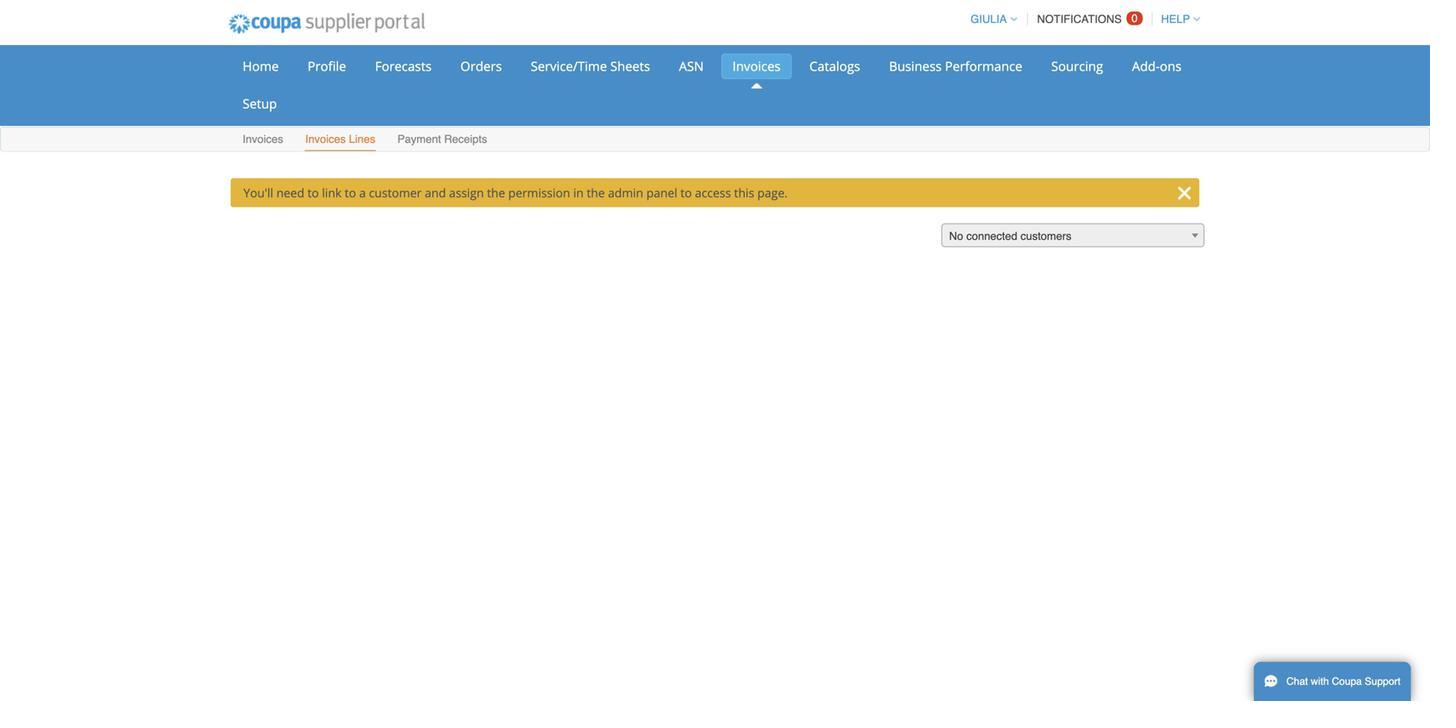 Task type: describe. For each thing, give the bounding box(es) containing it.
2 to from the left
[[345, 185, 356, 201]]

1 horizontal spatial invoices link
[[722, 54, 792, 79]]

orders link
[[450, 54, 513, 79]]

asn
[[679, 57, 704, 75]]

giulia
[[971, 13, 1007, 26]]

payment receipts
[[398, 133, 487, 146]]

sheets
[[611, 57, 650, 75]]

payment receipts link
[[397, 129, 488, 151]]

1 horizontal spatial invoices
[[305, 133, 346, 146]]

notifications 0
[[1038, 12, 1138, 26]]

orders
[[461, 57, 502, 75]]

0
[[1132, 12, 1138, 25]]

sourcing link
[[1041, 54, 1115, 79]]

business performance link
[[879, 54, 1034, 79]]

0 horizontal spatial invoices
[[243, 133, 283, 146]]

link
[[322, 185, 342, 201]]

profile
[[308, 57, 346, 75]]

chat
[[1287, 676, 1309, 688]]

panel
[[647, 185, 678, 201]]

connected
[[967, 230, 1018, 243]]

you'll need to link to a customer and assign the permission in the admin panel to access this page.
[[244, 185, 788, 201]]

No connected customers text field
[[943, 224, 1204, 248]]

invoices lines
[[305, 133, 376, 146]]

catalogs link
[[799, 54, 872, 79]]

this
[[735, 185, 755, 201]]

ons
[[1161, 57, 1182, 75]]

home
[[243, 57, 279, 75]]

add-ons link
[[1122, 54, 1193, 79]]

you'll
[[244, 185, 273, 201]]

2 the from the left
[[587, 185, 605, 201]]

service/time
[[531, 57, 607, 75]]

No connected customers field
[[942, 224, 1205, 248]]

no
[[950, 230, 964, 243]]

access
[[695, 185, 731, 201]]

coupa
[[1333, 676, 1363, 688]]

profile link
[[297, 54, 357, 79]]



Task type: locate. For each thing, give the bounding box(es) containing it.
the right assign
[[487, 185, 506, 201]]

invoices right asn
[[733, 57, 781, 75]]

no connected customers
[[950, 230, 1072, 243]]

setup
[[243, 95, 277, 112]]

2 horizontal spatial to
[[681, 185, 692, 201]]

invoices link right 'asn' 'link'
[[722, 54, 792, 79]]

permission
[[509, 185, 570, 201]]

customers
[[1021, 230, 1072, 243]]

1 horizontal spatial the
[[587, 185, 605, 201]]

and
[[425, 185, 446, 201]]

assign
[[449, 185, 484, 201]]

home link
[[232, 54, 290, 79]]

payment
[[398, 133, 441, 146]]

notifications
[[1038, 13, 1122, 26]]

2 horizontal spatial invoices
[[733, 57, 781, 75]]

add-
[[1133, 57, 1161, 75]]

giulia link
[[963, 13, 1018, 26]]

sourcing
[[1052, 57, 1104, 75]]

invoices lines link
[[305, 129, 376, 151]]

lines
[[349, 133, 376, 146]]

navigation
[[963, 3, 1201, 36]]

1 vertical spatial invoices link
[[242, 129, 284, 151]]

help link
[[1154, 13, 1201, 26]]

1 to from the left
[[308, 185, 319, 201]]

0 horizontal spatial to
[[308, 185, 319, 201]]

invoices link
[[722, 54, 792, 79], [242, 129, 284, 151]]

in
[[574, 185, 584, 201]]

forecasts link
[[364, 54, 443, 79]]

with
[[1312, 676, 1330, 688]]

1 horizontal spatial to
[[345, 185, 356, 201]]

to left a
[[345, 185, 356, 201]]

0 horizontal spatial invoices link
[[242, 129, 284, 151]]

service/time sheets
[[531, 57, 650, 75]]

support
[[1366, 676, 1401, 688]]

invoices left the lines
[[305, 133, 346, 146]]

need
[[277, 185, 305, 201]]

add-ons
[[1133, 57, 1182, 75]]

coupa supplier portal image
[[217, 3, 437, 45]]

invoices down setup link at left
[[243, 133, 283, 146]]

invoices
[[733, 57, 781, 75], [243, 133, 283, 146], [305, 133, 346, 146]]

the
[[487, 185, 506, 201], [587, 185, 605, 201]]

business performance
[[890, 57, 1023, 75]]

help
[[1162, 13, 1191, 26]]

receipts
[[444, 133, 487, 146]]

chat with coupa support
[[1287, 676, 1401, 688]]

performance
[[946, 57, 1023, 75]]

0 horizontal spatial the
[[487, 185, 506, 201]]

business
[[890, 57, 942, 75]]

3 to from the left
[[681, 185, 692, 201]]

0 vertical spatial invoices link
[[722, 54, 792, 79]]

invoices link down setup link at left
[[242, 129, 284, 151]]

page.
[[758, 185, 788, 201]]

forecasts
[[375, 57, 432, 75]]

1 the from the left
[[487, 185, 506, 201]]

customer
[[369, 185, 422, 201]]

to right panel
[[681, 185, 692, 201]]

to
[[308, 185, 319, 201], [345, 185, 356, 201], [681, 185, 692, 201]]

chat with coupa support button
[[1255, 663, 1412, 702]]

admin
[[608, 185, 644, 201]]

setup link
[[232, 91, 288, 117]]

service/time sheets link
[[520, 54, 662, 79]]

catalogs
[[810, 57, 861, 75]]

the right in
[[587, 185, 605, 201]]

a
[[359, 185, 366, 201]]

navigation containing notifications 0
[[963, 3, 1201, 36]]

to left link on the top of the page
[[308, 185, 319, 201]]

asn link
[[668, 54, 715, 79]]



Task type: vqa. For each thing, say whether or not it's contained in the screenshot.
the 'Catalogs' "link"
yes



